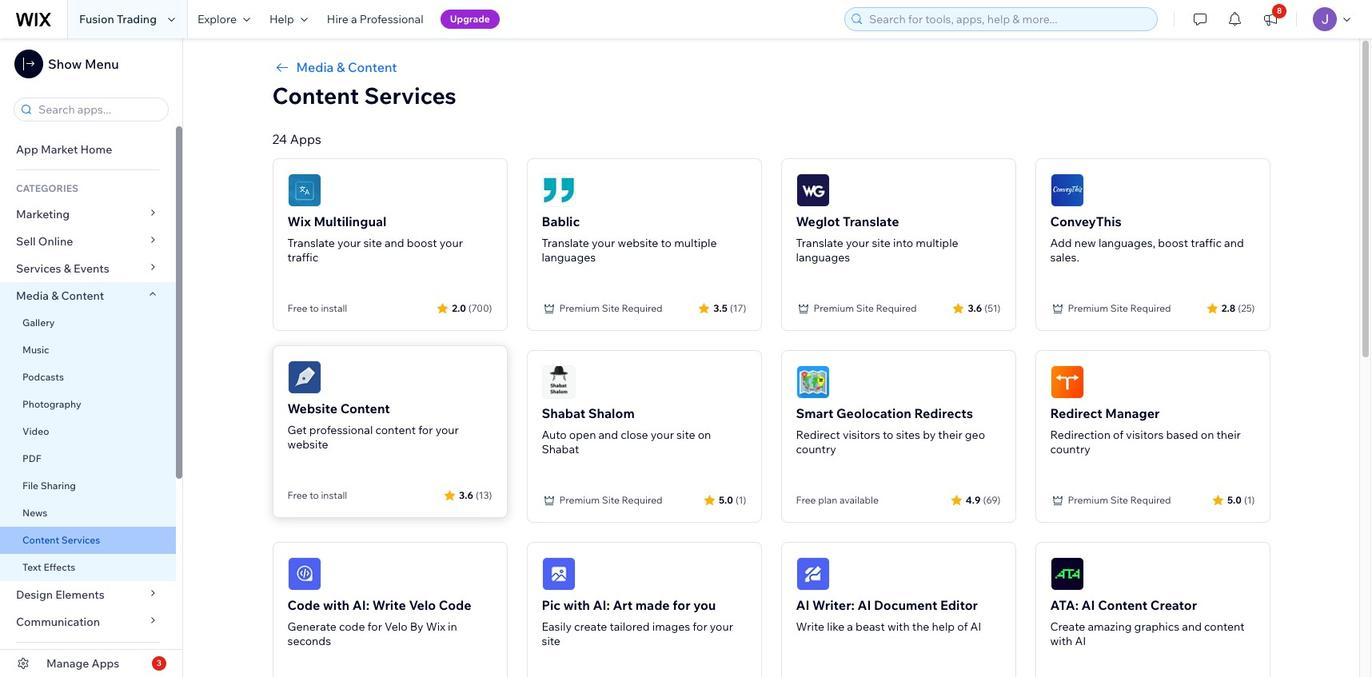 Task type: describe. For each thing, give the bounding box(es) containing it.
gallery
[[22, 317, 55, 329]]

(1) for shalom
[[736, 494, 747, 506]]

wix multilingual translate your site and boost your traffic
[[288, 214, 463, 265]]

site for conveythis
[[1111, 302, 1129, 314]]

upgrade button
[[441, 10, 500, 29]]

tailored
[[610, 620, 650, 634]]

communication
[[16, 615, 103, 630]]

your inside website content get professional content for your website
[[436, 423, 459, 438]]

required for weglot translate
[[877, 302, 917, 314]]

sales.
[[1051, 250, 1080, 265]]

manage apps
[[46, 657, 119, 671]]

trading
[[117, 12, 157, 26]]

content inside ata: ai content creator create amazing graphics and content with ai
[[1099, 598, 1148, 614]]

text effects link
[[0, 554, 176, 582]]

in
[[448, 620, 458, 634]]

help
[[933, 620, 955, 634]]

and inside wix multilingual translate your site and boost your traffic
[[385, 236, 405, 250]]

online
[[38, 234, 73, 249]]

their inside redirect manager redirection of visitors based on their country
[[1217, 428, 1242, 442]]

news link
[[0, 500, 176, 527]]

made
[[636, 598, 670, 614]]

conveythis logo image
[[1051, 174, 1085, 207]]

ai left amazing
[[1076, 634, 1087, 649]]

languages inside weglot translate translate your site into multiple languages
[[796, 250, 851, 265]]

2.0 (700)
[[452, 302, 492, 314]]

redirects
[[915, 406, 974, 422]]

required for conveythis
[[1131, 302, 1172, 314]]

24 apps
[[272, 131, 322, 147]]

weglot
[[796, 214, 840, 230]]

weglot translate translate your site into multiple languages
[[796, 214, 959, 265]]

premium for conveythis
[[1069, 302, 1109, 314]]

visitors for manager
[[1127, 428, 1164, 442]]

effects
[[44, 562, 76, 574]]

ai writer: ai document editor logo image
[[796, 558, 830, 591]]

creator
[[1151, 598, 1198, 614]]

shabat shalom auto open and close your site on shabat
[[542, 406, 712, 457]]

video link
[[0, 418, 176, 446]]

show
[[48, 56, 82, 72]]

hire a professional link
[[318, 0, 433, 38]]

podcasts link
[[0, 364, 176, 391]]

0 vertical spatial services
[[364, 82, 457, 110]]

redirect manager redirection of visitors based on their country
[[1051, 406, 1242, 457]]

site inside shabat shalom auto open and close your site on shabat
[[677, 428, 696, 442]]

code with ai: write velo code generate code for velo by wix  in seconds
[[288, 598, 472, 649]]

smart geolocation redirects logo image
[[796, 366, 830, 399]]

hire a professional
[[327, 12, 424, 26]]

create
[[575, 620, 608, 634]]

sites
[[897, 428, 921, 442]]

traffic inside wix multilingual translate your site and boost your traffic
[[288, 250, 319, 265]]

for inside code with ai: write velo code generate code for velo by wix  in seconds
[[368, 620, 382, 634]]

ata:
[[1051, 598, 1079, 614]]

marketing
[[16, 207, 70, 222]]

design
[[16, 588, 53, 602]]

site inside weglot translate translate your site into multiple languages
[[872, 236, 891, 250]]

shabat shalom logo image
[[542, 366, 576, 399]]

file
[[22, 480, 38, 492]]

website content get professional content for your website
[[288, 401, 459, 452]]

(51)
[[985, 302, 1001, 314]]

1 horizontal spatial media & content link
[[272, 58, 1271, 77]]

8 button
[[1254, 0, 1289, 38]]

services & events
[[16, 262, 109, 276]]

1 shabat from the top
[[542, 406, 586, 422]]

get
[[288, 423, 307, 438]]

text effects
[[22, 562, 76, 574]]

document
[[875, 598, 938, 614]]

write inside ai writer: ai document editor write like a beast with the help of ai
[[796, 620, 825, 634]]

translate inside wix multilingual translate your site and boost your traffic
[[288, 236, 335, 250]]

free to install for website
[[288, 490, 348, 502]]

5.0 for redirect manager
[[1228, 494, 1242, 506]]

languages,
[[1099, 236, 1156, 250]]

show menu
[[48, 56, 119, 72]]

premium site required for shabat
[[560, 494, 663, 506]]

(700)
[[469, 302, 492, 314]]

plan
[[819, 494, 838, 506]]

redirection
[[1051, 428, 1111, 442]]

editor
[[941, 598, 978, 614]]

a inside ai writer: ai document editor write like a beast with the help of ai
[[848, 620, 854, 634]]

help button
[[260, 0, 318, 38]]

redirect inside smart geolocation redirects redirect visitors to sites by their geo country
[[796, 428, 841, 442]]

boost inside conveythis add new languages, boost traffic and sales.
[[1159, 236, 1189, 250]]

sharing
[[41, 480, 76, 492]]

2 vertical spatial services
[[61, 534, 100, 546]]

text
[[22, 562, 41, 574]]

4.9 (69)
[[966, 494, 1001, 506]]

app market home link
[[0, 136, 176, 163]]

2.8
[[1222, 302, 1236, 314]]

sell
[[16, 234, 36, 249]]

art
[[613, 598, 633, 614]]

shalom
[[589, 406, 635, 422]]

translate down weglot
[[796, 236, 844, 250]]

pic
[[542, 598, 561, 614]]

3.6 (51)
[[968, 302, 1001, 314]]

content services link
[[0, 527, 176, 554]]

3.6 (13)
[[459, 489, 492, 501]]

show menu button
[[14, 50, 119, 78]]

content inside website content get professional content for your website
[[341, 401, 390, 417]]

sell online link
[[0, 228, 176, 255]]

fusion trading
[[79, 12, 157, 26]]

pic with ai: art made for you logo image
[[542, 558, 576, 591]]

premium for redirect
[[1069, 494, 1109, 506]]

2.0
[[452, 302, 466, 314]]

premium site required for conveythis
[[1069, 302, 1172, 314]]

pdf
[[22, 453, 41, 465]]

premium site required for weglot
[[814, 302, 917, 314]]

content up '24 apps' at left top
[[272, 82, 359, 110]]

& for services & events link
[[64, 262, 71, 276]]

site inside pic with ai: art made for you easily create tailored images for your site
[[542, 634, 561, 649]]

ata: ai content creator logo image
[[1051, 558, 1085, 591]]

app market home
[[16, 142, 112, 157]]

professional
[[360, 12, 424, 26]]

site inside wix multilingual translate your site and boost your traffic
[[364, 236, 382, 250]]

1 horizontal spatial velo
[[409, 598, 436, 614]]

(25)
[[1239, 302, 1256, 314]]

site for redirect
[[1111, 494, 1129, 506]]

ai down the editor
[[971, 620, 982, 634]]

services & events link
[[0, 255, 176, 282]]

your inside weglot translate translate your site into multiple languages
[[847, 236, 870, 250]]

of inside redirect manager redirection of visitors based on their country
[[1114, 428, 1124, 442]]

country inside smart geolocation redirects redirect visitors to sites by their geo country
[[796, 442, 837, 457]]

and inside ata: ai content creator create amazing graphics and content with ai
[[1183, 620, 1202, 634]]

available
[[840, 494, 879, 506]]

wix inside wix multilingual translate your site and boost your traffic
[[288, 214, 311, 230]]

content inside content services link
[[22, 534, 59, 546]]

music
[[22, 344, 49, 356]]

5.0 (1) for manager
[[1228, 494, 1256, 506]]

auto
[[542, 428, 567, 442]]

communication link
[[0, 609, 176, 636]]

photography
[[22, 398, 81, 410]]

5.0 for shabat shalom
[[719, 494, 734, 506]]

manage
[[46, 657, 89, 671]]

your inside pic with ai: art made for you easily create tailored images for your site
[[710, 620, 734, 634]]

2 horizontal spatial &
[[337, 59, 345, 75]]

graphics
[[1135, 620, 1180, 634]]

gallery link
[[0, 310, 176, 337]]

smart
[[796, 406, 834, 422]]

fusion
[[79, 12, 114, 26]]

into
[[894, 236, 914, 250]]

free plan available
[[796, 494, 879, 506]]



Task type: locate. For each thing, give the bounding box(es) containing it.
0 vertical spatial content
[[376, 423, 416, 438]]

1 vertical spatial content
[[1205, 620, 1245, 634]]

media & content inside sidebar element
[[16, 289, 104, 303]]

free for smart geolocation redirects
[[796, 494, 816, 506]]

country down smart
[[796, 442, 837, 457]]

premium up shabat shalom logo at the left of the page
[[560, 302, 600, 314]]

services down sell online
[[16, 262, 61, 276]]

required down bablic translate your website to multiple languages
[[622, 302, 663, 314]]

1 boost from the left
[[407, 236, 437, 250]]

0 horizontal spatial ai:
[[353, 598, 370, 614]]

0 horizontal spatial of
[[958, 620, 968, 634]]

3.5 (17)
[[714, 302, 747, 314]]

and down shalom
[[599, 428, 619, 442]]

site for weglot
[[857, 302, 874, 314]]

premium site required for bablic
[[560, 302, 663, 314]]

required for shabat shalom
[[622, 494, 663, 506]]

create
[[1051, 620, 1086, 634]]

1 vertical spatial media
[[16, 289, 49, 303]]

2 5.0 (1) from the left
[[1228, 494, 1256, 506]]

with left the
[[888, 620, 910, 634]]

0 vertical spatial content services
[[272, 82, 457, 110]]

1 visitors from the left
[[843, 428, 881, 442]]

0 horizontal spatial media & content
[[16, 289, 104, 303]]

site down weglot translate translate your site into multiple languages
[[857, 302, 874, 314]]

traffic down multilingual
[[288, 250, 319, 265]]

professional
[[309, 423, 373, 438]]

and down creator
[[1183, 620, 1202, 634]]

services down professional
[[364, 82, 457, 110]]

translate inside bablic translate your website to multiple languages
[[542, 236, 590, 250]]

on right based at bottom right
[[1201, 428, 1215, 442]]

2 code from the left
[[439, 598, 472, 614]]

close
[[621, 428, 649, 442]]

geolocation
[[837, 406, 912, 422]]

0 horizontal spatial &
[[51, 289, 59, 303]]

premium
[[560, 302, 600, 314], [814, 302, 855, 314], [1069, 302, 1109, 314], [560, 494, 600, 506], [1069, 494, 1109, 506]]

site for bablic
[[602, 302, 620, 314]]

with
[[323, 598, 350, 614], [564, 598, 590, 614], [888, 620, 910, 634], [1051, 634, 1073, 649]]

velo left by
[[385, 620, 408, 634]]

1 horizontal spatial &
[[64, 262, 71, 276]]

0 vertical spatial redirect
[[1051, 406, 1103, 422]]

photography link
[[0, 391, 176, 418]]

shabat up 'auto'
[[542, 406, 586, 422]]

1 vertical spatial a
[[848, 620, 854, 634]]

0 vertical spatial a
[[351, 12, 357, 26]]

sidebar element
[[0, 38, 183, 678]]

1 horizontal spatial boost
[[1159, 236, 1189, 250]]

1 languages from the left
[[542, 250, 596, 265]]

0 horizontal spatial traffic
[[288, 250, 319, 265]]

to inside smart geolocation redirects redirect visitors to sites by their geo country
[[883, 428, 894, 442]]

code with ai: write velo code logo image
[[288, 558, 321, 591]]

new
[[1075, 236, 1097, 250]]

site right close at the left bottom of page
[[677, 428, 696, 442]]

content down hire a professional link
[[348, 59, 397, 75]]

site
[[364, 236, 382, 250], [872, 236, 891, 250], [677, 428, 696, 442], [542, 634, 561, 649]]

install up website content logo
[[321, 302, 348, 314]]

premium for weglot
[[814, 302, 855, 314]]

their right by
[[939, 428, 963, 442]]

bablic logo image
[[542, 174, 576, 207]]

0 vertical spatial free to install
[[288, 302, 348, 314]]

(1) for manager
[[1245, 494, 1256, 506]]

required down conveythis add new languages, boost traffic and sales.
[[1131, 302, 1172, 314]]

free to install up website content logo
[[288, 302, 348, 314]]

1 install from the top
[[321, 302, 348, 314]]

3.6
[[968, 302, 983, 314], [459, 489, 474, 501]]

0 vertical spatial 3.6
[[968, 302, 983, 314]]

multilingual
[[314, 214, 387, 230]]

0 vertical spatial apps
[[290, 131, 322, 147]]

1 horizontal spatial content services
[[272, 82, 457, 110]]

on inside shabat shalom auto open and close your site on shabat
[[698, 428, 712, 442]]

wix inside code with ai: write velo code generate code for velo by wix  in seconds
[[426, 620, 446, 634]]

1 free to install from the top
[[288, 302, 348, 314]]

1 horizontal spatial content
[[1205, 620, 1245, 634]]

0 horizontal spatial media & content link
[[0, 282, 176, 310]]

content down news
[[22, 534, 59, 546]]

images
[[653, 620, 691, 634]]

pdf link
[[0, 446, 176, 473]]

file sharing
[[22, 480, 76, 492]]

ai: for art
[[593, 598, 610, 614]]

1 their from the left
[[939, 428, 963, 442]]

1 vertical spatial services
[[16, 262, 61, 276]]

install for content
[[321, 490, 348, 502]]

design elements
[[16, 588, 105, 602]]

required down redirect manager redirection of visitors based on their country
[[1131, 494, 1172, 506]]

with inside code with ai: write velo code generate code for velo by wix  in seconds
[[323, 598, 350, 614]]

0 vertical spatial website
[[618, 236, 659, 250]]

1 vertical spatial content services
[[22, 534, 100, 546]]

languages down weglot
[[796, 250, 851, 265]]

0 horizontal spatial content services
[[22, 534, 100, 546]]

content right graphics
[[1205, 620, 1245, 634]]

media & content
[[296, 59, 397, 75], [16, 289, 104, 303]]

visitors down geolocation
[[843, 428, 881, 442]]

0 horizontal spatial write
[[373, 598, 406, 614]]

2 visitors from the left
[[1127, 428, 1164, 442]]

1 on from the left
[[698, 428, 712, 442]]

wix down wix multilingual logo at the top of page
[[288, 214, 311, 230]]

boost inside wix multilingual translate your site and boost your traffic
[[407, 236, 437, 250]]

1 horizontal spatial media & content
[[296, 59, 397, 75]]

languages inside bablic translate your website to multiple languages
[[542, 250, 596, 265]]

the
[[913, 620, 930, 634]]

free to install for wix
[[288, 302, 348, 314]]

1 vertical spatial media & content link
[[0, 282, 176, 310]]

ai: left art
[[593, 598, 610, 614]]

shabat down shabat shalom logo at the left of the page
[[542, 442, 580, 457]]

0 horizontal spatial redirect
[[796, 428, 841, 442]]

1 horizontal spatial code
[[439, 598, 472, 614]]

free left plan
[[796, 494, 816, 506]]

0 vertical spatial media & content
[[296, 59, 397, 75]]

free up website content logo
[[288, 302, 308, 314]]

by
[[410, 620, 424, 634]]

0 horizontal spatial code
[[288, 598, 320, 614]]

for
[[419, 423, 433, 438], [673, 598, 691, 614], [368, 620, 382, 634], [693, 620, 708, 634]]

0 horizontal spatial media
[[16, 289, 49, 303]]

3.6 left (51)
[[968, 302, 983, 314]]

with inside pic with ai: art made for you easily create tailored images for your site
[[564, 598, 590, 614]]

code up in
[[439, 598, 472, 614]]

with down ata:
[[1051, 634, 1073, 649]]

code up generate
[[288, 598, 320, 614]]

1 horizontal spatial visitors
[[1127, 428, 1164, 442]]

site down pic
[[542, 634, 561, 649]]

required for redirect manager
[[1131, 494, 1172, 506]]

content up professional
[[341, 401, 390, 417]]

ai right ata:
[[1082, 598, 1096, 614]]

1 horizontal spatial apps
[[290, 131, 322, 147]]

0 vertical spatial of
[[1114, 428, 1124, 442]]

(17)
[[730, 302, 747, 314]]

content inside ata: ai content creator create amazing graphics and content with ai
[[1205, 620, 1245, 634]]

content inside website content get professional content for your website
[[376, 423, 416, 438]]

free for website content
[[288, 490, 308, 502]]

visitors for geolocation
[[843, 428, 881, 442]]

1 horizontal spatial languages
[[796, 250, 851, 265]]

their inside smart geolocation redirects redirect visitors to sites by their geo country
[[939, 428, 963, 442]]

write
[[373, 598, 406, 614], [796, 620, 825, 634]]

open
[[570, 428, 596, 442]]

premium site required down redirect manager redirection of visitors based on their country
[[1069, 494, 1172, 506]]

and
[[385, 236, 405, 250], [1225, 236, 1245, 250], [599, 428, 619, 442], [1183, 620, 1202, 634]]

translate
[[843, 214, 900, 230], [288, 236, 335, 250], [542, 236, 590, 250], [796, 236, 844, 250]]

1 ai: from the left
[[353, 598, 370, 614]]

2 languages from the left
[[796, 250, 851, 265]]

help
[[270, 12, 294, 26]]

1 vertical spatial &
[[64, 262, 71, 276]]

marketing link
[[0, 201, 176, 228]]

& for media & content link in sidebar element
[[51, 289, 59, 303]]

install for multilingual
[[321, 302, 348, 314]]

1 horizontal spatial write
[[796, 620, 825, 634]]

install down professional
[[321, 490, 348, 502]]

1 vertical spatial apps
[[92, 657, 119, 671]]

0 horizontal spatial website
[[288, 438, 328, 452]]

free to install down get
[[288, 490, 348, 502]]

1 horizontal spatial traffic
[[1191, 236, 1222, 250]]

translate down multilingual
[[288, 236, 335, 250]]

upgrade
[[450, 13, 490, 25]]

2 vertical spatial &
[[51, 289, 59, 303]]

0 vertical spatial wix
[[288, 214, 311, 230]]

0 horizontal spatial (1)
[[736, 494, 747, 506]]

media & content link inside sidebar element
[[0, 282, 176, 310]]

0 horizontal spatial 3.6
[[459, 489, 474, 501]]

visitors inside smart geolocation redirects redirect visitors to sites by their geo country
[[843, 428, 881, 442]]

seconds
[[288, 634, 331, 649]]

app
[[16, 142, 38, 157]]

0 horizontal spatial apps
[[92, 657, 119, 671]]

0 vertical spatial write
[[373, 598, 406, 614]]

0 horizontal spatial 5.0
[[719, 494, 734, 506]]

sell online
[[16, 234, 73, 249]]

traffic inside conveythis add new languages, boost traffic and sales.
[[1191, 236, 1222, 250]]

media down hire
[[296, 59, 334, 75]]

2 their from the left
[[1217, 428, 1242, 442]]

1 horizontal spatial a
[[848, 620, 854, 634]]

country down the redirect manager logo
[[1051, 442, 1091, 457]]

0 horizontal spatial country
[[796, 442, 837, 457]]

redirect
[[1051, 406, 1103, 422], [796, 428, 841, 442]]

by
[[923, 428, 936, 442]]

add
[[1051, 236, 1073, 250]]

your inside bablic translate your website to multiple languages
[[592, 236, 615, 250]]

1 5.0 (1) from the left
[[719, 494, 747, 506]]

Search apps... field
[[34, 98, 163, 121]]

website
[[288, 401, 338, 417]]

free for wix multilingual
[[288, 302, 308, 314]]

0 horizontal spatial wix
[[288, 214, 311, 230]]

1 vertical spatial shabat
[[542, 442, 580, 457]]

0 horizontal spatial visitors
[[843, 428, 881, 442]]

1 horizontal spatial on
[[1201, 428, 1215, 442]]

2 install from the top
[[321, 490, 348, 502]]

1 horizontal spatial website
[[618, 236, 659, 250]]

2.8 (25)
[[1222, 302, 1256, 314]]

ai: inside code with ai: write velo code generate code for velo by wix  in seconds
[[353, 598, 370, 614]]

0 vertical spatial &
[[337, 59, 345, 75]]

based
[[1167, 428, 1199, 442]]

and inside conveythis add new languages, boost traffic and sales.
[[1225, 236, 1245, 250]]

on
[[698, 428, 712, 442], [1201, 428, 1215, 442]]

0 horizontal spatial multiple
[[675, 236, 717, 250]]

premium site required down weglot translate translate your site into multiple languages
[[814, 302, 917, 314]]

ai:
[[353, 598, 370, 614], [593, 598, 610, 614]]

premium site required down close at the left bottom of page
[[560, 494, 663, 506]]

country inside redirect manager redirection of visitors based on their country
[[1051, 442, 1091, 457]]

content
[[376, 423, 416, 438], [1205, 620, 1245, 634]]

1 horizontal spatial 5.0
[[1228, 494, 1242, 506]]

0 horizontal spatial velo
[[385, 620, 408, 634]]

with inside ai writer: ai document editor write like a beast with the help of ai
[[888, 620, 910, 634]]

site down redirect manager redirection of visitors based on their country
[[1111, 494, 1129, 506]]

for inside website content get professional content for your website
[[419, 423, 433, 438]]

0 horizontal spatial their
[[939, 428, 963, 442]]

file sharing link
[[0, 473, 176, 500]]

website inside website content get professional content for your website
[[288, 438, 328, 452]]

& down the services & events at the left top of the page
[[51, 289, 59, 303]]

ai: up "code"
[[353, 598, 370, 614]]

of inside ai writer: ai document editor write like a beast with the help of ai
[[958, 620, 968, 634]]

0 horizontal spatial on
[[698, 428, 712, 442]]

0 horizontal spatial 5.0 (1)
[[719, 494, 747, 506]]

0 vertical spatial media & content link
[[272, 58, 1271, 77]]

apps right 24
[[290, 131, 322, 147]]

1 horizontal spatial 3.6
[[968, 302, 983, 314]]

1 multiple from the left
[[675, 236, 717, 250]]

of
[[1114, 428, 1124, 442], [958, 620, 968, 634]]

translate up into
[[843, 214, 900, 230]]

redirect inside redirect manager redirection of visitors based on their country
[[1051, 406, 1103, 422]]

0 horizontal spatial a
[[351, 12, 357, 26]]

with inside ata: ai content creator create amazing graphics and content with ai
[[1051, 634, 1073, 649]]

ai: for write
[[353, 598, 370, 614]]

code
[[339, 620, 365, 634]]

apps for manage apps
[[92, 657, 119, 671]]

1 vertical spatial redirect
[[796, 428, 841, 442]]

ai: inside pic with ai: art made for you easily create tailored images for your site
[[593, 598, 610, 614]]

geo
[[966, 428, 986, 442]]

pic with ai: art made for you easily create tailored images for your site
[[542, 598, 734, 649]]

a right hire
[[351, 12, 357, 26]]

with right pic
[[564, 598, 590, 614]]

1 horizontal spatial ai:
[[593, 598, 610, 614]]

conveythis
[[1051, 214, 1122, 230]]

multiple inside bablic translate your website to multiple languages
[[675, 236, 717, 250]]

and down multilingual
[[385, 236, 405, 250]]

content services down hire a professional link
[[272, 82, 457, 110]]

1 horizontal spatial of
[[1114, 428, 1124, 442]]

velo up by
[[409, 598, 436, 614]]

2 shabat from the top
[[542, 442, 580, 457]]

ai up beast
[[858, 598, 872, 614]]

3
[[157, 658, 162, 669]]

2 (1) from the left
[[1245, 494, 1256, 506]]

3.6 left the (13)
[[459, 489, 474, 501]]

wix left in
[[426, 620, 446, 634]]

0 horizontal spatial boost
[[407, 236, 437, 250]]

0 horizontal spatial content
[[376, 423, 416, 438]]

1 vertical spatial install
[[321, 490, 348, 502]]

2 on from the left
[[1201, 428, 1215, 442]]

market
[[41, 142, 78, 157]]

required for bablic
[[622, 302, 663, 314]]

like
[[827, 620, 845, 634]]

a
[[351, 12, 357, 26], [848, 620, 854, 634]]

1 vertical spatial write
[[796, 620, 825, 634]]

services
[[364, 82, 457, 110], [16, 262, 61, 276], [61, 534, 100, 546]]

traffic up 2.8
[[1191, 236, 1222, 250]]

content down services & events link
[[61, 289, 104, 303]]

media & content down hire
[[296, 59, 397, 75]]

to inside bablic translate your website to multiple languages
[[661, 236, 672, 250]]

premium up smart geolocation redirects logo
[[814, 302, 855, 314]]

1 horizontal spatial (1)
[[1245, 494, 1256, 506]]

1 vertical spatial 3.6
[[459, 489, 474, 501]]

elements
[[55, 588, 105, 602]]

0 horizontal spatial languages
[[542, 250, 596, 265]]

2 multiple from the left
[[916, 236, 959, 250]]

multiple inside weglot translate translate your site into multiple languages
[[916, 236, 959, 250]]

visitors inside redirect manager redirection of visitors based on their country
[[1127, 428, 1164, 442]]

required down into
[[877, 302, 917, 314]]

content
[[348, 59, 397, 75], [272, 82, 359, 110], [61, 289, 104, 303], [341, 401, 390, 417], [22, 534, 59, 546], [1099, 598, 1148, 614]]

1 horizontal spatial country
[[1051, 442, 1091, 457]]

1 horizontal spatial their
[[1217, 428, 1242, 442]]

content services inside sidebar element
[[22, 534, 100, 546]]

required down close at the left bottom of page
[[622, 494, 663, 506]]

(13)
[[476, 489, 492, 501]]

weglot translate logo image
[[796, 174, 830, 207]]

media & content down the services & events at the left top of the page
[[16, 289, 104, 303]]

their right based at bottom right
[[1217, 428, 1242, 442]]

languages
[[542, 250, 596, 265], [796, 250, 851, 265]]

Search for tools, apps, help & more... field
[[865, 8, 1153, 30]]

wix multilingual logo image
[[288, 174, 321, 207]]

a right like
[[848, 620, 854, 634]]

and up "2.8 (25)"
[[1225, 236, 1245, 250]]

generate
[[288, 620, 337, 634]]

site down bablic translate your website to multiple languages
[[602, 302, 620, 314]]

2 5.0 from the left
[[1228, 494, 1242, 506]]

apps inside sidebar element
[[92, 657, 119, 671]]

1 vertical spatial media & content
[[16, 289, 104, 303]]

apps for 24 apps
[[290, 131, 322, 147]]

content services up effects
[[22, 534, 100, 546]]

1 horizontal spatial redirect
[[1051, 406, 1103, 422]]

amazing
[[1088, 620, 1132, 634]]

0 vertical spatial media
[[296, 59, 334, 75]]

boost
[[407, 236, 437, 250], [1159, 236, 1189, 250]]

24
[[272, 131, 287, 147]]

content up amazing
[[1099, 598, 1148, 614]]

apps right manage
[[92, 657, 119, 671]]

2 free to install from the top
[[288, 490, 348, 502]]

1 vertical spatial wix
[[426, 620, 446, 634]]

on inside redirect manager redirection of visitors based on their country
[[1201, 428, 1215, 442]]

redirect up 'redirection'
[[1051, 406, 1103, 422]]

premium down open
[[560, 494, 600, 506]]

ai writer: ai document editor write like a beast with the help of ai
[[796, 598, 982, 634]]

multiple up 3.5
[[675, 236, 717, 250]]

code
[[288, 598, 320, 614], [439, 598, 472, 614]]

podcasts
[[22, 371, 64, 383]]

premium site required for redirect
[[1069, 494, 1172, 506]]

0 vertical spatial install
[[321, 302, 348, 314]]

0 vertical spatial shabat
[[542, 406, 586, 422]]

site down multilingual
[[364, 236, 382, 250]]

1 country from the left
[[796, 442, 837, 457]]

shabat
[[542, 406, 586, 422], [542, 442, 580, 457]]

premium down 'redirection'
[[1069, 494, 1109, 506]]

redirect down smart
[[796, 428, 841, 442]]

site for shabat
[[602, 494, 620, 506]]

ata: ai content creator create amazing graphics and content with ai
[[1051, 598, 1245, 649]]

2 ai: from the left
[[593, 598, 610, 614]]

1 (1) from the left
[[736, 494, 747, 506]]

media inside sidebar element
[[16, 289, 49, 303]]

2 country from the left
[[1051, 442, 1091, 457]]

premium site required down languages,
[[1069, 302, 1172, 314]]

content right professional
[[376, 423, 416, 438]]

and inside shabat shalom auto open and close your site on shabat
[[599, 428, 619, 442]]

bablic
[[542, 214, 580, 230]]

translate down bablic
[[542, 236, 590, 250]]

services down news link
[[61, 534, 100, 546]]

1 horizontal spatial media
[[296, 59, 334, 75]]

write inside code with ai: write velo code generate code for velo by wix  in seconds
[[373, 598, 406, 614]]

1 vertical spatial velo
[[385, 620, 408, 634]]

multiple right into
[[916, 236, 959, 250]]

premium for shabat
[[560, 494, 600, 506]]

site down shabat shalom auto open and close your site on shabat
[[602, 494, 620, 506]]

languages down bablic
[[542, 250, 596, 265]]

premium down sales.
[[1069, 302, 1109, 314]]

website inside bablic translate your website to multiple languages
[[618, 236, 659, 250]]

1 vertical spatial free to install
[[288, 490, 348, 502]]

on right close at the left bottom of page
[[698, 428, 712, 442]]

3.6 for weglot translate
[[968, 302, 983, 314]]

1 horizontal spatial 5.0 (1)
[[1228, 494, 1256, 506]]

your inside shabat shalom auto open and close your site on shabat
[[651, 428, 674, 442]]

country
[[796, 442, 837, 457], [1051, 442, 1091, 457]]

ai left writer:
[[796, 598, 810, 614]]

free down get
[[288, 490, 308, 502]]

3.6 for website content
[[459, 489, 474, 501]]

1 horizontal spatial wix
[[426, 620, 446, 634]]

0 vertical spatial velo
[[409, 598, 436, 614]]

2 boost from the left
[[1159, 236, 1189, 250]]

1 horizontal spatial multiple
[[916, 236, 959, 250]]

premium site required down bablic translate your website to multiple languages
[[560, 302, 663, 314]]

3.5
[[714, 302, 728, 314]]

& down hire
[[337, 59, 345, 75]]

of right help
[[958, 620, 968, 634]]

1 5.0 from the left
[[719, 494, 734, 506]]

1 vertical spatial website
[[288, 438, 328, 452]]

visitors down manager
[[1127, 428, 1164, 442]]

premium for bablic
[[560, 302, 600, 314]]

site down languages,
[[1111, 302, 1129, 314]]

visitors
[[843, 428, 881, 442], [1127, 428, 1164, 442]]

redirect manager logo image
[[1051, 366, 1085, 399]]

site left into
[[872, 236, 891, 250]]

categories
[[16, 182, 78, 194]]

media up gallery
[[16, 289, 49, 303]]

1 code from the left
[[288, 598, 320, 614]]

website content logo image
[[288, 361, 321, 394]]

with up "code"
[[323, 598, 350, 614]]

1 vertical spatial of
[[958, 620, 968, 634]]

events
[[74, 262, 109, 276]]

5.0 (1) for shalom
[[719, 494, 747, 506]]



Task type: vqa. For each thing, say whether or not it's contained in the screenshot.
2nd the 2.6 from left
no



